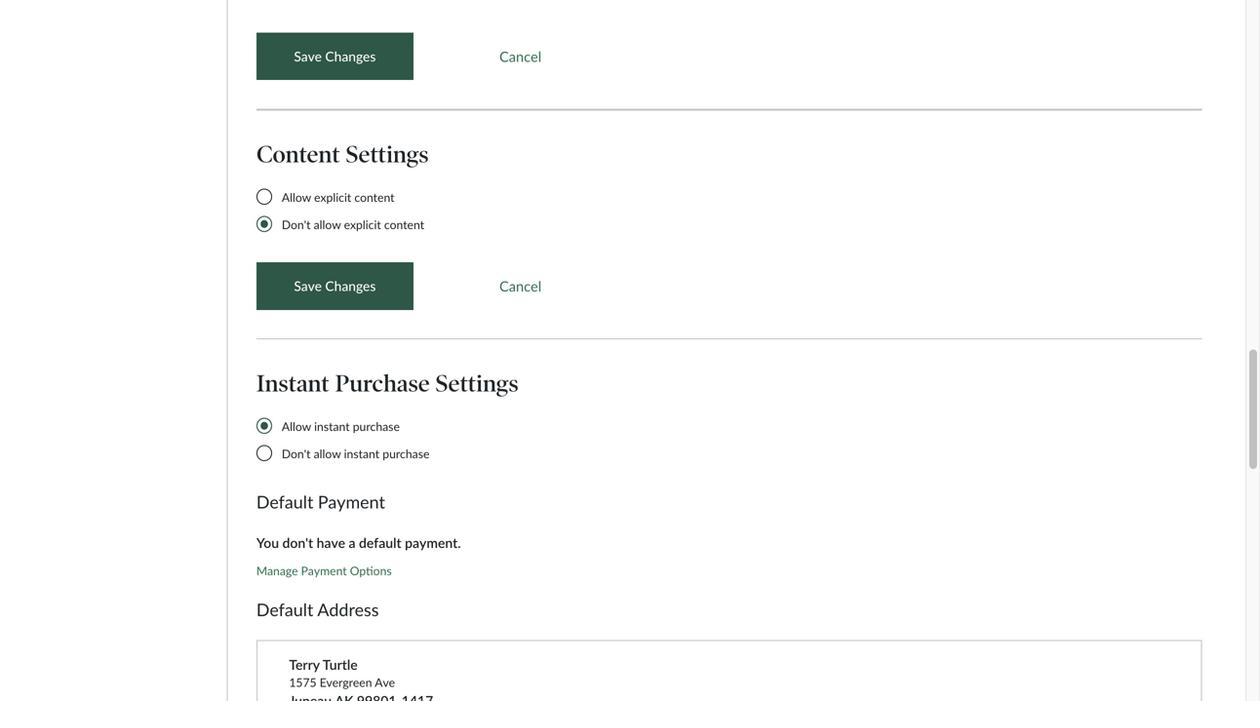 Task type: describe. For each thing, give the bounding box(es) containing it.
allow for instant
[[282, 420, 311, 434]]

payment.
[[405, 535, 461, 551]]

instant purchase settings
[[256, 369, 519, 398]]

don't allow explicit content
[[282, 218, 424, 232]]

cancel for 2nd cancel link from the top
[[499, 278, 542, 295]]

0 horizontal spatial settings
[[346, 140, 429, 169]]

terry
[[289, 656, 320, 673]]

0 vertical spatial purchase
[[353, 420, 400, 434]]

a
[[349, 535, 356, 551]]

allow for content
[[282, 190, 311, 205]]

evergreen
[[320, 675, 372, 689]]

content settings
[[256, 140, 429, 169]]

default address
[[256, 599, 379, 620]]

option group for settings
[[256, 189, 429, 244]]

1 vertical spatial content
[[384, 218, 424, 232]]

allow explicit content
[[282, 190, 395, 205]]

manage payment options
[[256, 564, 392, 578]]

0 vertical spatial instant
[[314, 420, 350, 434]]

don't for instant
[[282, 447, 311, 461]]

1575
[[289, 675, 317, 689]]

allow instant purchase
[[282, 420, 400, 434]]

manage
[[256, 564, 298, 578]]

you
[[256, 535, 279, 551]]

instant purchase settings element
[[256, 368, 1202, 473]]

option group for purchase
[[256, 418, 434, 473]]

settings inside instant purchase settings element
[[436, 369, 519, 398]]

address
[[317, 599, 379, 620]]

default payment
[[256, 492, 385, 513]]

allow for content
[[314, 218, 341, 232]]

instant
[[256, 369, 330, 398]]

2 cancel link from the top
[[442, 263, 599, 310]]

1 cancel link from the top
[[442, 32, 599, 80]]

default for default address
[[256, 599, 313, 620]]

you don't have a default payment.
[[256, 535, 461, 551]]



Task type: locate. For each thing, give the bounding box(es) containing it.
1 vertical spatial don't
[[282, 447, 311, 461]]

settings right the purchase
[[436, 369, 519, 398]]

turtle
[[323, 656, 358, 673]]

default up don't
[[256, 492, 313, 513]]

options
[[350, 564, 392, 578]]

0 vertical spatial cancel
[[499, 48, 542, 65]]

allow for instant
[[314, 447, 341, 461]]

allow down content
[[282, 190, 311, 205]]

explicit down allow explicit content
[[344, 218, 381, 232]]

1 vertical spatial instant
[[344, 447, 380, 461]]

0 vertical spatial option group
[[256, 189, 429, 244]]

1 vertical spatial cancel link
[[442, 263, 599, 310]]

content
[[354, 190, 395, 205], [384, 218, 424, 232]]

don't for content
[[282, 218, 311, 232]]

explicit up don't allow explicit content
[[314, 190, 351, 205]]

settings
[[346, 140, 429, 169], [436, 369, 519, 398]]

2 default from the top
[[256, 599, 313, 620]]

purchase down allow instant purchase
[[383, 447, 430, 461]]

2 allow from the top
[[282, 420, 311, 434]]

option group containing allow explicit content
[[256, 189, 429, 244]]

1 default from the top
[[256, 492, 313, 513]]

don't allow instant purchase
[[282, 447, 430, 461]]

1 vertical spatial purchase
[[383, 447, 430, 461]]

allow inside instant purchase settings element
[[282, 420, 311, 434]]

don't
[[282, 218, 311, 232], [282, 447, 311, 461]]

payment up a
[[318, 492, 385, 513]]

payment for manage
[[301, 564, 347, 578]]

default down manage
[[256, 599, 313, 620]]

1 vertical spatial allow
[[282, 420, 311, 434]]

content
[[256, 140, 340, 169]]

purchase up don't allow instant purchase
[[353, 420, 400, 434]]

1 vertical spatial option group
[[256, 418, 434, 473]]

0 vertical spatial don't
[[282, 218, 311, 232]]

don't inside instant purchase settings element
[[282, 447, 311, 461]]

allow down allow instant purchase
[[314, 447, 341, 461]]

terry turtle 1575 evergreen ave
[[289, 656, 395, 689]]

1 vertical spatial cancel
[[499, 278, 542, 295]]

0 vertical spatial settings
[[346, 140, 429, 169]]

default
[[256, 492, 313, 513], [256, 599, 313, 620]]

allow down allow explicit content
[[314, 218, 341, 232]]

0 vertical spatial default
[[256, 492, 313, 513]]

0 vertical spatial cancel link
[[442, 32, 599, 80]]

0 vertical spatial allow
[[314, 218, 341, 232]]

allow inside instant purchase settings element
[[314, 447, 341, 461]]

1 horizontal spatial settings
[[436, 369, 519, 398]]

default
[[359, 535, 401, 551]]

option group inside instant purchase settings element
[[256, 418, 434, 473]]

option group down "content settings"
[[256, 189, 429, 244]]

1 allow from the top
[[314, 218, 341, 232]]

option group containing allow instant purchase
[[256, 418, 434, 473]]

content up don't allow explicit content
[[354, 190, 395, 205]]

payment for default
[[318, 492, 385, 513]]

ave
[[375, 675, 395, 689]]

2 don't from the top
[[282, 447, 311, 461]]

1 vertical spatial settings
[[436, 369, 519, 398]]

payment
[[318, 492, 385, 513], [301, 564, 347, 578]]

cancel link
[[442, 32, 599, 80], [442, 263, 599, 310]]

1 don't from the top
[[282, 218, 311, 232]]

settings up allow explicit content
[[346, 140, 429, 169]]

cancel
[[499, 48, 542, 65], [499, 278, 542, 295]]

instant up don't allow instant purchase
[[314, 420, 350, 434]]

payment down have
[[301, 564, 347, 578]]

1 option group from the top
[[256, 189, 429, 244]]

don't
[[282, 535, 313, 551]]

0 vertical spatial content
[[354, 190, 395, 205]]

1 cancel from the top
[[499, 48, 542, 65]]

1 vertical spatial default
[[256, 599, 313, 620]]

manage payment options link
[[256, 564, 392, 578]]

cancel for 1st cancel link
[[499, 48, 542, 65]]

default for default payment
[[256, 492, 313, 513]]

2 option group from the top
[[256, 418, 434, 473]]

don't down allow explicit content
[[282, 218, 311, 232]]

don't down allow instant purchase
[[282, 447, 311, 461]]

allow
[[282, 190, 311, 205], [282, 420, 311, 434]]

have
[[317, 535, 345, 551]]

option group
[[256, 189, 429, 244], [256, 418, 434, 473]]

option group up default payment
[[256, 418, 434, 473]]

None submit
[[256, 32, 413, 80], [256, 263, 413, 310], [256, 32, 413, 80], [256, 263, 413, 310]]

0 vertical spatial payment
[[318, 492, 385, 513]]

content down allow explicit content
[[384, 218, 424, 232]]

explicit
[[314, 190, 351, 205], [344, 218, 381, 232]]

instant
[[314, 420, 350, 434], [344, 447, 380, 461]]

0 vertical spatial explicit
[[314, 190, 351, 205]]

2 allow from the top
[[314, 447, 341, 461]]

purchase
[[353, 420, 400, 434], [383, 447, 430, 461]]

purchase
[[335, 369, 430, 398]]

instant down allow instant purchase
[[344, 447, 380, 461]]

1 vertical spatial explicit
[[344, 218, 381, 232]]

2 cancel from the top
[[499, 278, 542, 295]]

0 vertical spatial allow
[[282, 190, 311, 205]]

allow
[[314, 218, 341, 232], [314, 447, 341, 461]]

1 vertical spatial payment
[[301, 564, 347, 578]]

1 vertical spatial allow
[[314, 447, 341, 461]]

1 allow from the top
[[282, 190, 311, 205]]

allow down instant
[[282, 420, 311, 434]]



Task type: vqa. For each thing, say whether or not it's contained in the screenshot.
second Cancel LINK from the bottom
yes



